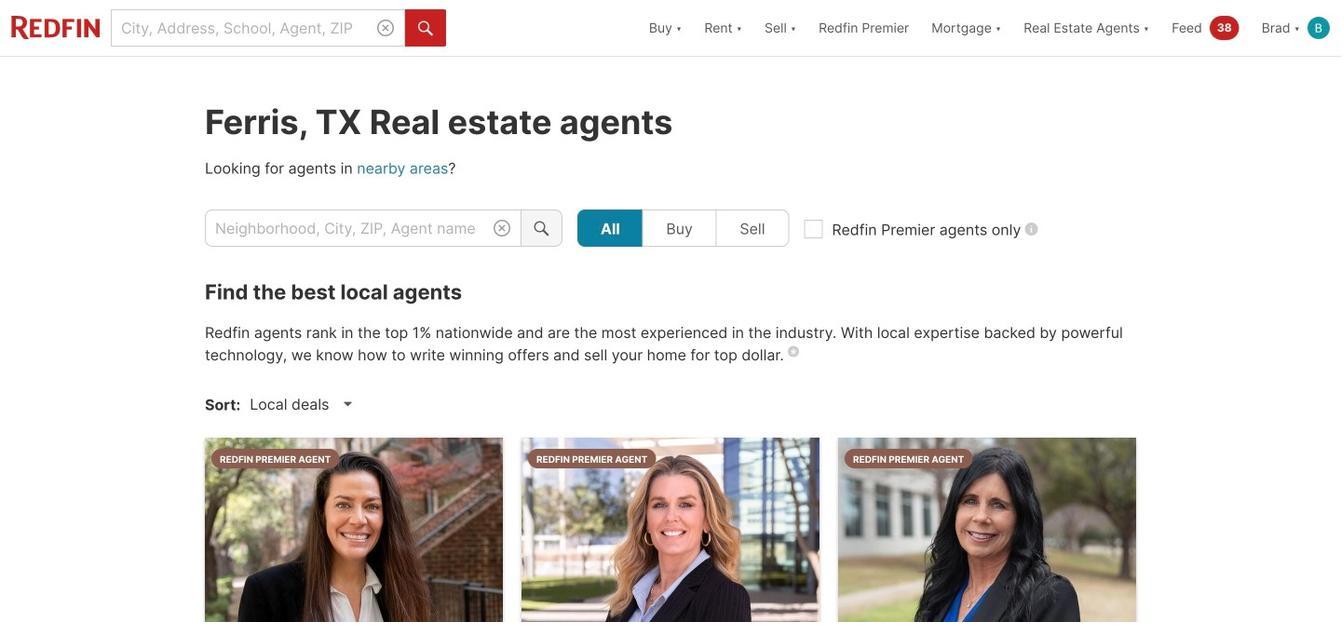 Task type: vqa. For each thing, say whether or not it's contained in the screenshot.
News link
no



Task type: locate. For each thing, give the bounding box(es) containing it.
1 horizontal spatial search input image
[[494, 220, 511, 237]]

1 horizontal spatial submit search image
[[534, 221, 549, 236]]

search input image for the "city, address, school, agent, zip" search field
[[377, 20, 394, 36]]

submit search image
[[418, 21, 433, 36], [534, 221, 549, 236]]

0 horizontal spatial search input image
[[377, 20, 394, 36]]

search input image for neighborhood, city, zip, agent name search box
[[494, 220, 511, 237]]

All radio
[[578, 210, 643, 247]]

1 vertical spatial search input image
[[494, 220, 511, 237]]

0 vertical spatial search input image
[[377, 20, 394, 36]]

search input image
[[377, 20, 394, 36], [494, 220, 511, 237]]

submit search image for the "city, address, school, agent, zip" search field
[[418, 21, 433, 36]]

1 vertical spatial submit search image
[[534, 221, 549, 236]]

Sell radio
[[716, 210, 789, 247]]

0 vertical spatial submit search image
[[418, 21, 433, 36]]

photo of noelle coats image
[[205, 438, 503, 622]]

option group
[[578, 210, 789, 247]]

Neighborhood, City, ZIP, Agent name search field
[[205, 210, 522, 247]]

0 horizontal spatial submit search image
[[418, 21, 433, 36]]



Task type: describe. For each thing, give the bounding box(es) containing it.
City, Address, School, Agent, ZIP search field
[[111, 9, 405, 47]]

disclaimer image
[[788, 346, 799, 357]]

user photo image
[[1308, 17, 1330, 39]]

photo of michelle rider image
[[838, 438, 1137, 622]]

Buy radio
[[642, 210, 717, 247]]

submit search image for neighborhood, city, zip, agent name search box
[[534, 221, 549, 236]]

photo of casi fricks image
[[522, 438, 820, 622]]



